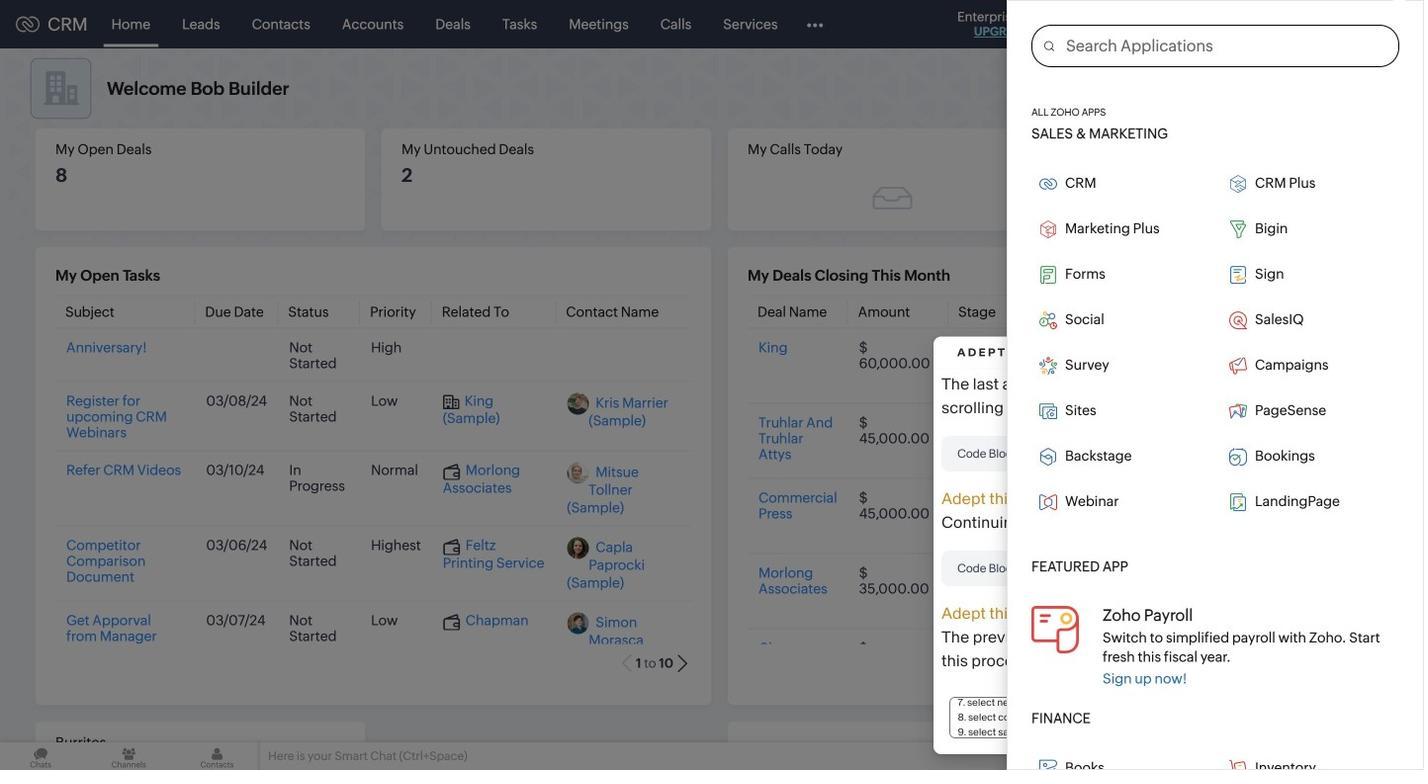Task type: locate. For each thing, give the bounding box(es) containing it.
calendar image
[[1215, 16, 1232, 32]]

search element
[[1125, 0, 1165, 48]]

logo image
[[16, 16, 40, 32]]

create menu element
[[1076, 0, 1125, 48]]

search image
[[1137, 16, 1153, 33]]

profile image
[[1335, 8, 1367, 40]]

contacts image
[[176, 743, 258, 771]]

chats image
[[0, 743, 81, 771]]



Task type: describe. For each thing, give the bounding box(es) containing it.
profile element
[[1324, 0, 1379, 48]]

signals element
[[1165, 0, 1203, 48]]

channels image
[[88, 743, 170, 771]]

signals image
[[1177, 16, 1191, 33]]

zoho payroll image
[[1032, 606, 1079, 654]]

create menu image
[[1088, 12, 1113, 36]]

Search Applications text field
[[1054, 26, 1399, 66]]



Task type: vqa. For each thing, say whether or not it's contained in the screenshot.
the Signals image
yes



